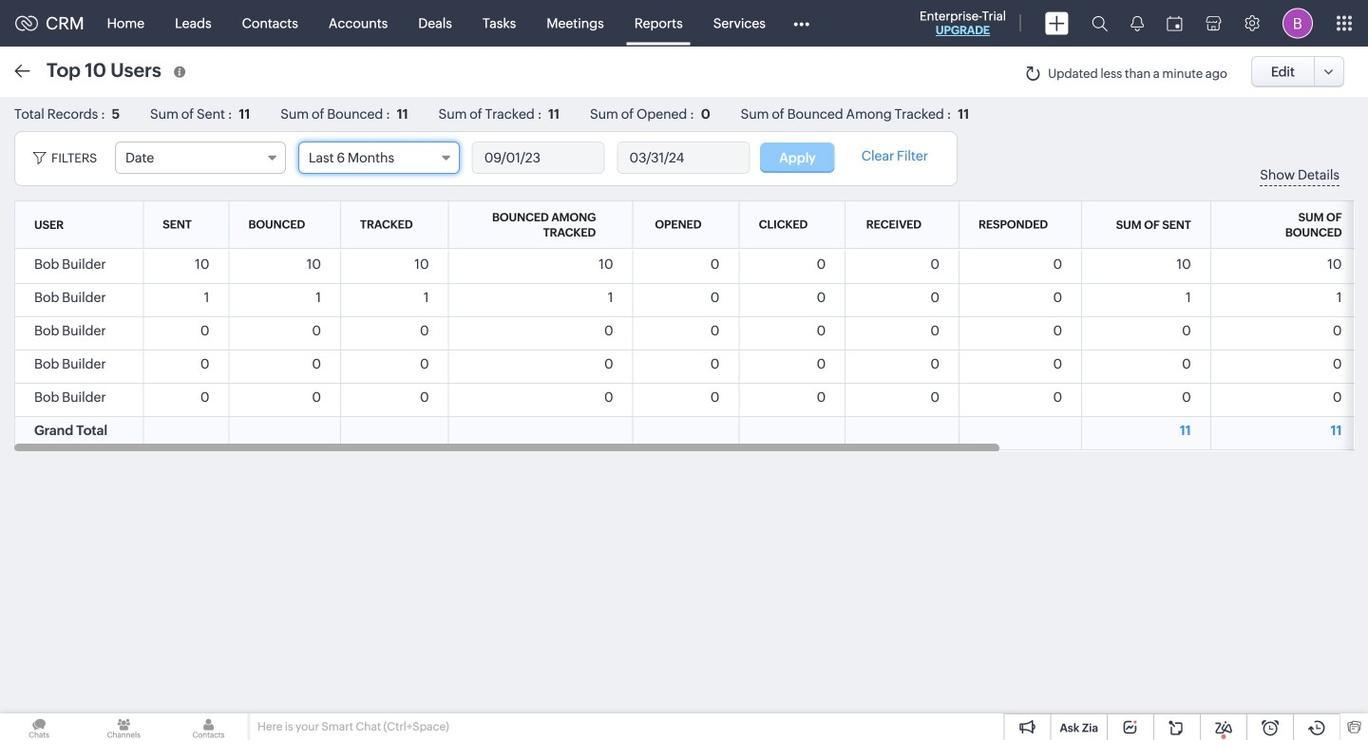 Task type: vqa. For each thing, say whether or not it's contained in the screenshot.
Completed
no



Task type: describe. For each thing, give the bounding box(es) containing it.
Other Modules field
[[781, 8, 822, 38]]

MM/DD/YY text field
[[473, 143, 604, 173]]

chats image
[[0, 714, 78, 741]]

search element
[[1081, 0, 1120, 47]]

MM/DD/YY text field
[[618, 143, 750, 173]]

profile image
[[1283, 8, 1314, 38]]

calendar image
[[1167, 16, 1184, 31]]



Task type: locate. For each thing, give the bounding box(es) containing it.
search image
[[1092, 15, 1108, 31]]

signals element
[[1120, 0, 1156, 47]]

channels image
[[85, 714, 163, 741]]

contacts image
[[170, 714, 248, 741]]

None field
[[115, 142, 286, 174], [298, 142, 460, 174], [115, 142, 286, 174], [298, 142, 460, 174]]

signals image
[[1131, 15, 1145, 31]]

profile element
[[1272, 0, 1325, 46]]

create menu image
[[1046, 12, 1069, 35]]

create menu element
[[1034, 0, 1081, 46]]

logo image
[[15, 16, 38, 31]]



